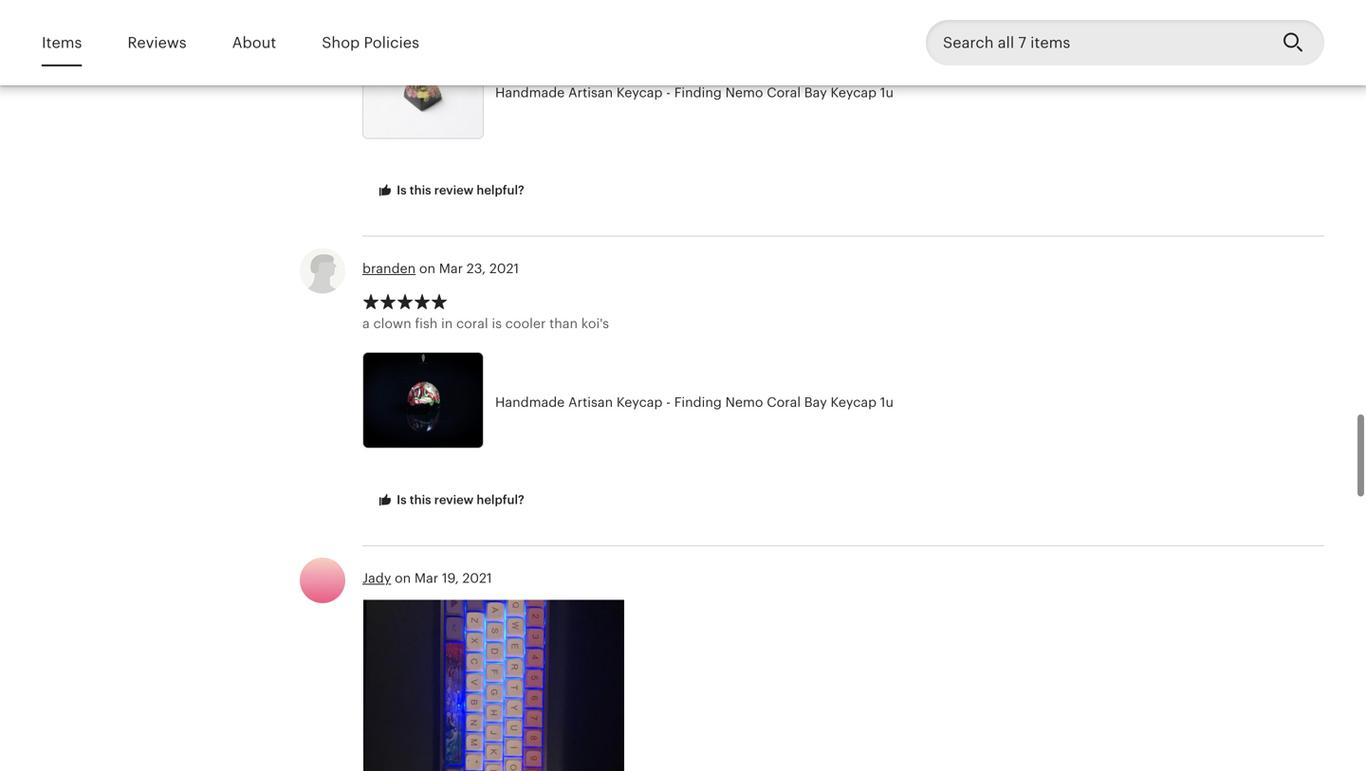 Task type: locate. For each thing, give the bounding box(es) containing it.
is up jady on mar 19, 2021
[[397, 493, 407, 507]]

0 vertical spatial review
[[434, 183, 474, 197]]

a clown fish in coral is cooler than koi's
[[363, 316, 609, 331]]

1 vertical spatial this
[[410, 493, 431, 507]]

1 horizontal spatial on
[[419, 261, 436, 276]]

1 vertical spatial handmade artisan keycap -  finding nemo coral bay keycap 1u link
[[363, 352, 1112, 454]]

1 vertical spatial -
[[666, 395, 671, 410]]

mar left 23,
[[439, 261, 463, 276]]

1 this from the top
[[410, 183, 431, 197]]

handmade artisan keycap -  finding nemo coral bay keycap 1u
[[495, 85, 894, 100], [495, 395, 894, 410]]

artisan
[[568, 85, 613, 100], [568, 395, 613, 410]]

1 vertical spatial mar
[[415, 571, 439, 586]]

shop policies link
[[322, 21, 419, 65]]

1 vertical spatial helpful?
[[477, 493, 525, 507]]

nemo
[[726, 85, 763, 100], [726, 395, 763, 410]]

1 vertical spatial 1u
[[880, 395, 894, 410]]

2 - from the top
[[666, 395, 671, 410]]

1 vertical spatial finding
[[674, 395, 722, 410]]

1 is this review helpful? button from the top
[[363, 173, 539, 208]]

is this review helpful? up 23,
[[394, 183, 525, 197]]

artisan for 2nd handmade artisan keycap -  finding nemo coral bay keycap 1u link from the bottom
[[568, 85, 613, 100]]

helpful?
[[477, 183, 525, 197], [477, 493, 525, 507]]

1 vertical spatial bay
[[805, 395, 827, 410]]

items link
[[42, 21, 82, 65]]

1 artisan from the top
[[568, 85, 613, 100]]

on right branden link
[[419, 261, 436, 276]]

2 artisan from the top
[[568, 395, 613, 410]]

on
[[419, 261, 436, 276], [395, 571, 411, 586]]

review up branden on mar 23, 2021
[[434, 183, 474, 197]]

1 vertical spatial coral
[[767, 395, 801, 410]]

is this review helpful? button up branden on mar 23, 2021
[[363, 173, 539, 208]]

0 vertical spatial coral
[[767, 85, 801, 100]]

handmade for 1st handmade artisan keycap -  finding nemo coral bay keycap 1u link from the bottom of the page
[[495, 395, 565, 410]]

this
[[410, 183, 431, 197], [410, 493, 431, 507]]

1 vertical spatial is this review helpful? button
[[363, 483, 539, 518]]

1u for 2nd handmade artisan keycap -  finding nemo coral bay keycap 1u link from the bottom
[[880, 85, 894, 100]]

1 vertical spatial review
[[434, 493, 474, 507]]

0 vertical spatial is this review helpful?
[[394, 183, 525, 197]]

0 vertical spatial handmade artisan keycap -  finding nemo coral bay keycap 1u
[[495, 85, 894, 100]]

in
[[441, 316, 453, 331]]

than
[[550, 316, 578, 331]]

0 vertical spatial handmade artisan keycap -  finding nemo coral bay keycap 1u link
[[363, 42, 1112, 144]]

coral
[[456, 316, 488, 331]]

2 1u from the top
[[880, 395, 894, 410]]

is up 'branden'
[[397, 183, 407, 197]]

is this review helpful? up 19,
[[394, 493, 525, 507]]

1 finding from the top
[[674, 85, 722, 100]]

0 vertical spatial finding
[[674, 85, 722, 100]]

1 nemo from the top
[[726, 85, 763, 100]]

2 coral from the top
[[767, 395, 801, 410]]

handmade artisan keycap -  finding nemo coral bay keycap 1u for 1st handmade artisan keycap -  finding nemo coral bay keycap 1u link from the bottom of the page
[[495, 395, 894, 410]]

1 coral from the top
[[767, 85, 801, 100]]

coral for 1st handmade artisan keycap -  finding nemo coral bay keycap 1u link from the bottom of the page
[[767, 395, 801, 410]]

is this review helpful? button up 19,
[[363, 483, 539, 518]]

2021
[[490, 261, 519, 276], [463, 571, 492, 586]]

2 handmade artisan keycap -  finding nemo coral bay keycap 1u link from the top
[[363, 352, 1112, 454]]

keycap
[[617, 85, 663, 100], [831, 85, 877, 100], [617, 395, 663, 410], [831, 395, 877, 410]]

2 handmade artisan keycap -  finding nemo coral bay keycap 1u from the top
[[495, 395, 894, 410]]

1 handmade from the top
[[495, 85, 565, 100]]

coral
[[767, 85, 801, 100], [767, 395, 801, 410]]

is this review helpful? button
[[363, 173, 539, 208], [363, 483, 539, 518]]

koi's
[[581, 316, 609, 331]]

1 is from the top
[[397, 183, 407, 197]]

1 vertical spatial is this review helpful?
[[394, 493, 525, 507]]

1 vertical spatial on
[[395, 571, 411, 586]]

0 vertical spatial is
[[397, 183, 407, 197]]

finding for 1st handmade artisan keycap -  finding nemo coral bay keycap 1u link from the bottom of the page
[[674, 395, 722, 410]]

review
[[434, 183, 474, 197], [434, 493, 474, 507]]

1 - from the top
[[666, 85, 671, 100]]

1u
[[880, 85, 894, 100], [880, 395, 894, 410]]

bay
[[805, 85, 827, 100], [805, 395, 827, 410]]

mar left 19,
[[415, 571, 439, 586]]

is this review helpful?
[[394, 183, 525, 197], [394, 493, 525, 507]]

0 vertical spatial 2021
[[490, 261, 519, 276]]

handmade artisan keycap -  finding nemo coral bay keycap 1u link
[[363, 42, 1112, 144], [363, 352, 1112, 454]]

0 vertical spatial on
[[419, 261, 436, 276]]

0 vertical spatial is this review helpful? button
[[363, 173, 539, 208]]

branden on mar 23, 2021
[[363, 261, 519, 276]]

2 handmade from the top
[[495, 395, 565, 410]]

1 handmade artisan keycap -  finding nemo coral bay keycap 1u from the top
[[495, 85, 894, 100]]

items
[[42, 34, 82, 51]]

1 vertical spatial 2021
[[463, 571, 492, 586]]

1 vertical spatial handmade
[[495, 395, 565, 410]]

0 vertical spatial this
[[410, 183, 431, 197]]

2021 right 23,
[[490, 261, 519, 276]]

1 review from the top
[[434, 183, 474, 197]]

2 nemo from the top
[[726, 395, 763, 410]]

policies
[[364, 34, 419, 51]]

1 1u from the top
[[880, 85, 894, 100]]

about link
[[232, 21, 276, 65]]

this up jady on mar 19, 2021
[[410, 493, 431, 507]]

1 vertical spatial artisan
[[568, 395, 613, 410]]

0 vertical spatial helpful?
[[477, 183, 525, 197]]

review up 19,
[[434, 493, 474, 507]]

0 vertical spatial 1u
[[880, 85, 894, 100]]

handmade
[[495, 85, 565, 100], [495, 395, 565, 410]]

1 vertical spatial is
[[397, 493, 407, 507]]

2021 right 19,
[[463, 571, 492, 586]]

1 handmade artisan keycap -  finding nemo coral bay keycap 1u link from the top
[[363, 42, 1112, 144]]

0 vertical spatial nemo
[[726, 85, 763, 100]]

0 vertical spatial artisan
[[568, 85, 613, 100]]

0 vertical spatial mar
[[439, 261, 463, 276]]

0 vertical spatial handmade
[[495, 85, 565, 100]]

2 is this review helpful? button from the top
[[363, 483, 539, 518]]

reviews
[[128, 34, 187, 51]]

-
[[666, 85, 671, 100], [666, 395, 671, 410]]

finding
[[674, 85, 722, 100], [674, 395, 722, 410]]

on right the jady link
[[395, 571, 411, 586]]

0 vertical spatial bay
[[805, 85, 827, 100]]

0 horizontal spatial on
[[395, 571, 411, 586]]

mar
[[439, 261, 463, 276], [415, 571, 439, 586]]

2 bay from the top
[[805, 395, 827, 410]]

1 vertical spatial handmade artisan keycap -  finding nemo coral bay keycap 1u
[[495, 395, 894, 410]]

2 finding from the top
[[674, 395, 722, 410]]

0 vertical spatial -
[[666, 85, 671, 100]]

is
[[397, 183, 407, 197], [397, 493, 407, 507]]

branden
[[363, 261, 416, 276]]

1 vertical spatial nemo
[[726, 395, 763, 410]]

this up branden on mar 23, 2021
[[410, 183, 431, 197]]



Task type: describe. For each thing, give the bounding box(es) containing it.
19,
[[442, 571, 459, 586]]

fish
[[415, 316, 438, 331]]

mar for 23,
[[439, 261, 463, 276]]

jady link
[[363, 571, 391, 586]]

- for 1st handmade artisan keycap -  finding nemo coral bay keycap 1u link from the bottom of the page
[[666, 395, 671, 410]]

2 this from the top
[[410, 493, 431, 507]]

reviews link
[[128, 21, 187, 65]]

handmade for 2nd handmade artisan keycap -  finding nemo coral bay keycap 1u link from the bottom
[[495, 85, 565, 100]]

- for 2nd handmade artisan keycap -  finding nemo coral bay keycap 1u link from the bottom
[[666, 85, 671, 100]]

jady
[[363, 571, 391, 586]]

coral for 2nd handmade artisan keycap -  finding nemo coral bay keycap 1u link from the bottom
[[767, 85, 801, 100]]

2 is from the top
[[397, 493, 407, 507]]

2 is this review helpful? from the top
[[394, 493, 525, 507]]

2 helpful? from the top
[[477, 493, 525, 507]]

mar for 19,
[[415, 571, 439, 586]]

2 review from the top
[[434, 493, 474, 507]]

shop policies
[[322, 34, 419, 51]]

2021 for jady on mar 19, 2021
[[463, 571, 492, 586]]

cooler
[[506, 316, 546, 331]]

nemo for 2nd handmade artisan keycap -  finding nemo coral bay keycap 1u link from the bottom
[[726, 85, 763, 100]]

on for jady
[[395, 571, 411, 586]]

artisan for 1st handmade artisan keycap -  finding nemo coral bay keycap 1u link from the bottom of the page
[[568, 395, 613, 410]]

jady chaves added a photo of their purchase image
[[363, 600, 624, 772]]

clown
[[373, 316, 412, 331]]

1 is this review helpful? from the top
[[394, 183, 525, 197]]

jady on mar 19, 2021
[[363, 571, 492, 586]]

a
[[363, 316, 370, 331]]

handmade artisan keycap -  finding nemo coral bay keycap 1u for 2nd handmade artisan keycap -  finding nemo coral bay keycap 1u link from the bottom
[[495, 85, 894, 100]]

2021 for branden on mar 23, 2021
[[490, 261, 519, 276]]

1 helpful? from the top
[[477, 183, 525, 197]]

23,
[[467, 261, 486, 276]]

finding for 2nd handmade artisan keycap -  finding nemo coral bay keycap 1u link from the bottom
[[674, 85, 722, 100]]

is
[[492, 316, 502, 331]]

nemo for 1st handmade artisan keycap -  finding nemo coral bay keycap 1u link from the bottom of the page
[[726, 395, 763, 410]]

branden link
[[363, 261, 416, 276]]

on for branden
[[419, 261, 436, 276]]

about
[[232, 34, 276, 51]]

shop
[[322, 34, 360, 51]]

1u for 1st handmade artisan keycap -  finding nemo coral bay keycap 1u link from the bottom of the page
[[880, 395, 894, 410]]

Search all 7 items text field
[[926, 20, 1268, 65]]

1 bay from the top
[[805, 85, 827, 100]]



Task type: vqa. For each thing, say whether or not it's contained in the screenshot.
1st Nemo from the top of the page
yes



